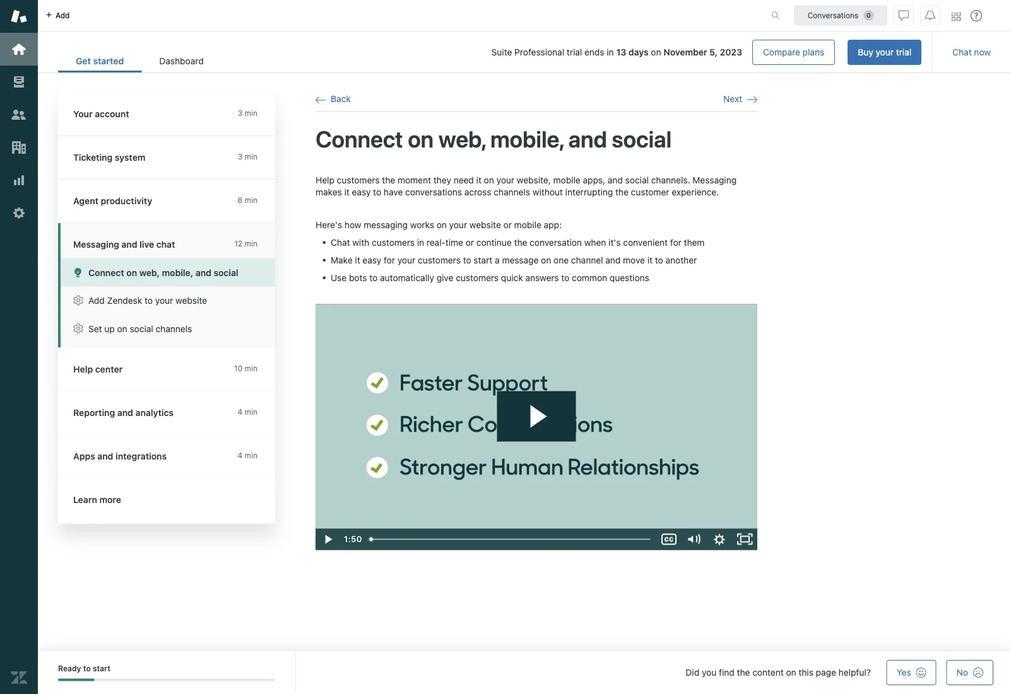 Task type: locate. For each thing, give the bounding box(es) containing it.
1 horizontal spatial channels
[[494, 187, 530, 198]]

5,
[[710, 47, 718, 57]]

messaging
[[693, 175, 737, 185], [73, 240, 119, 250]]

this
[[799, 668, 814, 679]]

0 horizontal spatial mobile,
[[162, 268, 193, 278]]

one
[[554, 255, 569, 265]]

1 horizontal spatial start
[[474, 255, 493, 265]]

website inside button
[[176, 296, 207, 306]]

and inside button
[[196, 268, 211, 278]]

to
[[373, 187, 381, 198], [463, 255, 471, 265], [655, 255, 663, 265], [369, 273, 378, 283], [561, 273, 570, 283], [145, 296, 153, 306], [83, 665, 91, 674]]

1 vertical spatial start
[[93, 665, 110, 674]]

progress bar image
[[58, 679, 94, 682]]

use
[[331, 273, 347, 283]]

social up customer
[[625, 175, 649, 185]]

2 3 min from the top
[[238, 152, 258, 161]]

chat now
[[953, 47, 991, 57]]

min for your account
[[245, 109, 258, 118]]

web, up add zendesk to your website
[[139, 268, 160, 278]]

0 horizontal spatial for
[[384, 255, 395, 265]]

help
[[316, 175, 334, 185], [73, 364, 93, 375]]

to right zendesk
[[145, 296, 153, 306]]

0 horizontal spatial web,
[[139, 268, 160, 278]]

min for messaging and live chat
[[245, 240, 258, 248]]

November 5, 2023 text field
[[664, 47, 742, 57]]

agent
[[73, 196, 98, 206]]

on up moment
[[408, 125, 434, 152]]

8
[[238, 196, 243, 205]]

2 min from the top
[[245, 152, 258, 161]]

0 vertical spatial channels
[[494, 187, 530, 198]]

conversations
[[405, 187, 462, 198]]

the right "find"
[[737, 668, 750, 679]]

connect on web, mobile, and social down chat at the left top of page
[[88, 268, 238, 278]]

help up makes
[[316, 175, 334, 185]]

give
[[437, 273, 453, 283]]

0 vertical spatial for
[[670, 237, 682, 248]]

add
[[56, 11, 70, 20]]

learn more
[[73, 495, 121, 505]]

0 vertical spatial 3 min
[[238, 109, 258, 118]]

and inside heading
[[121, 240, 137, 250]]

web, inside 'content-title' "region"
[[438, 125, 486, 152]]

on inside section
[[651, 47, 661, 57]]

get started
[[76, 56, 124, 66]]

0 vertical spatial messaging
[[693, 175, 737, 185]]

0 horizontal spatial connect
[[88, 268, 124, 278]]

1 horizontal spatial messaging
[[693, 175, 737, 185]]

yes
[[897, 668, 911, 679]]

3 min from the top
[[245, 196, 258, 205]]

section containing compare plans
[[231, 40, 922, 65]]

0 horizontal spatial help
[[73, 364, 93, 375]]

buy your trial button
[[848, 40, 922, 65]]

0 vertical spatial 4
[[238, 408, 243, 417]]

customers down the messaging
[[372, 237, 415, 248]]

professional
[[515, 47, 564, 57]]

no
[[957, 668, 968, 679]]

0 vertical spatial 3
[[238, 109, 243, 118]]

set up on social channels
[[88, 324, 192, 334]]

chat now button
[[942, 40, 1001, 65]]

1 horizontal spatial chat
[[953, 47, 972, 57]]

0 horizontal spatial in
[[417, 237, 424, 248]]

1 vertical spatial for
[[384, 255, 395, 265]]

moment
[[398, 175, 431, 185]]

chat left now
[[953, 47, 972, 57]]

it right make
[[355, 255, 360, 265]]

zendesk image
[[11, 670, 27, 687]]

website up continue
[[470, 220, 501, 230]]

0 horizontal spatial start
[[93, 665, 110, 674]]

0 horizontal spatial trial
[[567, 47, 582, 57]]

mobile,
[[490, 125, 564, 152], [162, 268, 193, 278]]

it
[[476, 175, 482, 185], [344, 187, 350, 198], [355, 255, 360, 265], [647, 255, 653, 265]]

channels down "website,"
[[494, 187, 530, 198]]

automatically
[[380, 273, 434, 283]]

1 vertical spatial connect on web, mobile, and social
[[88, 268, 238, 278]]

days
[[629, 47, 649, 57]]

1 horizontal spatial trial
[[896, 47, 912, 57]]

start
[[474, 255, 493, 265], [93, 665, 110, 674]]

easy
[[352, 187, 371, 198], [363, 255, 381, 265]]

connect up add
[[88, 268, 124, 278]]

0 horizontal spatial website
[[176, 296, 207, 306]]

to left have
[[373, 187, 381, 198]]

to up progress bar image
[[83, 665, 91, 674]]

november
[[664, 47, 707, 57]]

your inside help customers the moment they need it on your website, mobile apps, and social channels. messaging makes it easy to have conversations across channels without interrupting the customer experience.
[[496, 175, 514, 185]]

min inside messaging and live chat heading
[[245, 240, 258, 248]]

5 min from the top
[[245, 364, 258, 373]]

mobile
[[553, 175, 581, 185], [514, 220, 541, 230]]

a
[[495, 255, 500, 265]]

1 3 min from the top
[[238, 109, 258, 118]]

when
[[584, 237, 606, 248]]

1 horizontal spatial mobile,
[[490, 125, 564, 152]]

0 vertical spatial start
[[474, 255, 493, 265]]

help customers the moment they need it on your website, mobile apps, and social channels. messaging makes it easy to have conversations across channels without interrupting the customer experience.
[[316, 175, 737, 198]]

to inside button
[[145, 296, 153, 306]]

0 vertical spatial mobile
[[553, 175, 581, 185]]

easy down the with on the top left
[[363, 255, 381, 265]]

4 min for integrations
[[238, 451, 258, 460]]

on left this on the right of the page
[[786, 668, 796, 679]]

0 vertical spatial easy
[[352, 187, 371, 198]]

on up across
[[484, 175, 494, 185]]

help center
[[73, 364, 123, 375]]

0 vertical spatial 4 min
[[238, 408, 258, 417]]

your up set up on social channels button at the top
[[155, 296, 173, 306]]

for left them on the right top
[[670, 237, 682, 248]]

back
[[331, 94, 351, 104]]

mobile, up "website,"
[[490, 125, 564, 152]]

0 vertical spatial help
[[316, 175, 334, 185]]

web, inside button
[[139, 268, 160, 278]]

1 vertical spatial connect
[[88, 268, 124, 278]]

1 horizontal spatial connect
[[316, 125, 403, 152]]

help inside help customers the moment they need it on your website, mobile apps, and social channels. messaging makes it easy to have conversations across channels without interrupting the customer experience.
[[316, 175, 334, 185]]

in left 13
[[607, 47, 614, 57]]

1 vertical spatial mobile
[[514, 220, 541, 230]]

1 min from the top
[[245, 109, 258, 118]]

connect inside 'content-title' "region"
[[316, 125, 403, 152]]

0 vertical spatial web,
[[438, 125, 486, 152]]

7 min from the top
[[245, 451, 258, 460]]

your left "website,"
[[496, 175, 514, 185]]

apps,
[[583, 175, 605, 185]]

to down time
[[463, 255, 471, 265]]

trial down "button displays agent's chat status as invisible." icon
[[896, 47, 912, 57]]

4 min
[[238, 408, 258, 417], [238, 451, 258, 460]]

suite
[[491, 47, 512, 57]]

footer containing did you find the content on this page helpful?
[[38, 652, 1011, 695]]

customers up makes
[[337, 175, 380, 185]]

1 4 min from the top
[[238, 408, 258, 417]]

1 vertical spatial 3 min
[[238, 152, 258, 161]]

0 horizontal spatial chat
[[331, 237, 350, 248]]

buy your trial
[[858, 47, 912, 57]]

trial inside button
[[896, 47, 912, 57]]

min for help center
[[245, 364, 258, 373]]

channels
[[494, 187, 530, 198], [156, 324, 192, 334]]

start up progress bar image
[[93, 665, 110, 674]]

add zendesk to your website
[[88, 296, 207, 306]]

did
[[686, 668, 699, 679]]

on inside help customers the moment they need it on your website, mobile apps, and social channels. messaging makes it easy to have conversations across channels without interrupting the customer experience.
[[484, 175, 494, 185]]

2 4 min from the top
[[238, 451, 258, 460]]

mobile up 'chat with customers in real-time or continue the conversation when it's convenient for them'
[[514, 220, 541, 230]]

1 horizontal spatial in
[[607, 47, 614, 57]]

makes
[[316, 187, 342, 198]]

in
[[607, 47, 614, 57], [417, 237, 424, 248]]

set
[[88, 324, 102, 334]]

mobile up without
[[553, 175, 581, 185]]

message
[[502, 255, 539, 265]]

12
[[234, 240, 243, 248]]

min for reporting and analytics
[[245, 408, 258, 417]]

on left one
[[541, 255, 551, 265]]

1 trial from the left
[[896, 47, 912, 57]]

trial for your
[[896, 47, 912, 57]]

on inside "region"
[[408, 125, 434, 152]]

0 horizontal spatial connect on web, mobile, and social
[[88, 268, 238, 278]]

and right apps,
[[608, 175, 623, 185]]

channels inside help customers the moment they need it on your website, mobile apps, and social channels. messaging makes it easy to have conversations across channels without interrupting the customer experience.
[[494, 187, 530, 198]]

customers down a
[[456, 273, 499, 283]]

1 horizontal spatial mobile
[[553, 175, 581, 185]]

mobile, up add zendesk to your website button
[[162, 268, 193, 278]]

6 min from the top
[[245, 408, 258, 417]]

your
[[73, 109, 93, 119]]

or
[[503, 220, 512, 230], [466, 237, 474, 248]]

2 trial from the left
[[567, 47, 582, 57]]

1 vertical spatial 3
[[238, 152, 243, 161]]

2 4 from the top
[[238, 451, 243, 460]]

help left center
[[73, 364, 93, 375]]

region
[[316, 174, 757, 551]]

1 horizontal spatial help
[[316, 175, 334, 185]]

help for help customers the moment they need it on your website, mobile apps, and social channels. messaging makes it easy to have conversations across channels without interrupting the customer experience.
[[316, 175, 334, 185]]

0 vertical spatial chat
[[953, 47, 972, 57]]

for up automatically
[[384, 255, 395, 265]]

0 vertical spatial in
[[607, 47, 614, 57]]

1 3 from the top
[[238, 109, 243, 118]]

1 vertical spatial or
[[466, 237, 474, 248]]

3 min for your account
[[238, 109, 258, 118]]

on inside footer
[[786, 668, 796, 679]]

to inside footer
[[83, 665, 91, 674]]

customers down real-
[[418, 255, 461, 265]]

chat inside "button"
[[953, 47, 972, 57]]

organizations image
[[11, 139, 27, 156]]

content-title region
[[316, 125, 757, 154]]

1 vertical spatial chat
[[331, 237, 350, 248]]

social up channels.
[[612, 125, 672, 152]]

1 horizontal spatial website
[[470, 220, 501, 230]]

1 vertical spatial help
[[73, 364, 93, 375]]

to inside help customers the moment they need it on your website, mobile apps, and social channels. messaging makes it easy to have conversations across channels without interrupting the customer experience.
[[373, 187, 381, 198]]

and down it's
[[605, 255, 621, 265]]

web,
[[438, 125, 486, 152], [139, 268, 160, 278]]

region containing help customers the moment they need it on your website, mobile apps, and social channels. messaging makes it easy to have conversations across channels without interrupting the customer experience.
[[316, 174, 757, 551]]

on right up
[[117, 324, 127, 334]]

chat up make
[[331, 237, 350, 248]]

section
[[231, 40, 922, 65]]

website up set up on social channels button at the top
[[176, 296, 207, 306]]

0 vertical spatial connect on web, mobile, and social
[[316, 125, 672, 152]]

progress-bar progress bar
[[58, 679, 275, 682]]

trial for professional
[[567, 47, 582, 57]]

add button
[[38, 0, 77, 31]]

1 vertical spatial web,
[[139, 268, 160, 278]]

channel
[[571, 255, 603, 265]]

social down 12 on the top of page
[[214, 268, 238, 278]]

chat
[[156, 240, 175, 250]]

connect inside button
[[88, 268, 124, 278]]

start left a
[[474, 255, 493, 265]]

1 horizontal spatial for
[[670, 237, 682, 248]]

messaging up 'experience.'
[[693, 175, 737, 185]]

3
[[238, 109, 243, 118], [238, 152, 243, 161]]

website
[[470, 220, 501, 230], [176, 296, 207, 306]]

4 min from the top
[[245, 240, 258, 248]]

and right apps
[[97, 451, 113, 462]]

common
[[572, 273, 607, 283]]

and up add zendesk to your website button
[[196, 268, 211, 278]]

1 vertical spatial in
[[417, 237, 424, 248]]

3 min for ticketing system
[[238, 152, 258, 161]]

buy
[[858, 47, 873, 57]]

1 4 from the top
[[238, 408, 243, 417]]

for
[[670, 237, 682, 248], [384, 255, 395, 265]]

and left live
[[121, 240, 137, 250]]

system
[[115, 152, 145, 163]]

13
[[616, 47, 626, 57]]

it right makes
[[344, 187, 350, 198]]

2 3 from the top
[[238, 152, 243, 161]]

0 horizontal spatial messaging
[[73, 240, 119, 250]]

next button
[[723, 93, 757, 105]]

1 vertical spatial mobile,
[[162, 268, 193, 278]]

and
[[568, 125, 607, 152], [608, 175, 623, 185], [121, 240, 137, 250], [605, 255, 621, 265], [196, 268, 211, 278], [117, 408, 133, 418], [97, 451, 113, 462]]

messaging down agent
[[73, 240, 119, 250]]

1 vertical spatial 4 min
[[238, 451, 258, 460]]

connect down back
[[316, 125, 403, 152]]

more
[[99, 495, 121, 505]]

1 vertical spatial messaging
[[73, 240, 119, 250]]

connect on web, mobile, and social inside 'content-title' "region"
[[316, 125, 672, 152]]

1 horizontal spatial or
[[503, 220, 512, 230]]

easy left have
[[352, 187, 371, 198]]

chat
[[953, 47, 972, 57], [331, 237, 350, 248]]

conversations button
[[794, 5, 887, 26]]

0 vertical spatial mobile,
[[490, 125, 564, 152]]

footer
[[38, 652, 1011, 695]]

ticketing system
[[73, 152, 145, 163]]

here's
[[316, 220, 342, 230]]

video thumbnail image
[[316, 304, 757, 551], [316, 304, 757, 551]]

1 horizontal spatial web,
[[438, 125, 486, 152]]

admin image
[[11, 205, 27, 222]]

0 vertical spatial website
[[470, 220, 501, 230]]

4 for apps and integrations
[[238, 451, 243, 460]]

you
[[702, 668, 717, 679]]

1 horizontal spatial connect on web, mobile, and social
[[316, 125, 672, 152]]

web, up need
[[438, 125, 486, 152]]

connect on web, mobile, and social inside button
[[88, 268, 238, 278]]

1 vertical spatial website
[[176, 296, 207, 306]]

0 horizontal spatial channels
[[156, 324, 192, 334]]

on right days
[[651, 47, 661, 57]]

mobile, inside button
[[162, 268, 193, 278]]

tab list
[[58, 49, 221, 73]]

in left real-
[[417, 237, 424, 248]]

1 vertical spatial 4
[[238, 451, 243, 460]]

tab list containing get started
[[58, 49, 221, 73]]

add
[[88, 296, 105, 306]]

conversations
[[808, 11, 859, 20]]

0 vertical spatial connect
[[316, 125, 403, 152]]

1 vertical spatial channels
[[156, 324, 192, 334]]

and up apps,
[[568, 125, 607, 152]]

3 min
[[238, 109, 258, 118], [238, 152, 258, 161]]

channels.
[[651, 175, 690, 185]]

messaging inside messaging and live chat heading
[[73, 240, 119, 250]]

or up 'chat with customers in real-time or continue the conversation when it's convenient for them'
[[503, 220, 512, 230]]

reporting
[[73, 408, 115, 418]]

or right time
[[466, 237, 474, 248]]

ticketing
[[73, 152, 112, 163]]

trial left ends
[[567, 47, 582, 57]]

live
[[140, 240, 154, 250]]

account
[[95, 109, 129, 119]]

min for ticketing system
[[245, 152, 258, 161]]

the
[[382, 175, 395, 185], [615, 187, 629, 198], [514, 237, 527, 248], [737, 668, 750, 679]]

connect on web, mobile, and social up need
[[316, 125, 672, 152]]

quick
[[501, 273, 523, 283]]

conversation
[[530, 237, 582, 248]]

0 horizontal spatial mobile
[[514, 220, 541, 230]]

channels down add zendesk to your website button
[[156, 324, 192, 334]]



Task type: describe. For each thing, give the bounding box(es) containing it.
on up real-
[[437, 220, 447, 230]]

the up 'message'
[[514, 237, 527, 248]]

your account
[[73, 109, 129, 119]]

it right move
[[647, 255, 653, 265]]

connect on web, mobile, and social button
[[61, 259, 275, 287]]

the up have
[[382, 175, 395, 185]]

yes button
[[887, 661, 936, 686]]

they
[[433, 175, 451, 185]]

learn
[[73, 495, 97, 505]]

social down add zendesk to your website
[[130, 324, 153, 334]]

analytics
[[135, 408, 174, 418]]

ends
[[585, 47, 604, 57]]

next
[[723, 94, 742, 104]]

3 for account
[[238, 109, 243, 118]]

in inside section
[[607, 47, 614, 57]]

real-
[[427, 237, 445, 248]]

2023
[[720, 47, 742, 57]]

bots
[[349, 273, 367, 283]]

move
[[623, 255, 645, 265]]

dashboard
[[159, 56, 204, 66]]

mobile inside help customers the moment they need it on your website, mobile apps, and social channels. messaging makes it easy to have conversations across channels without interrupting the customer experience.
[[553, 175, 581, 185]]

plans
[[803, 47, 824, 57]]

views image
[[11, 74, 27, 90]]

apps
[[73, 451, 95, 462]]

compare plans button
[[752, 40, 835, 65]]

agent productivity
[[73, 196, 152, 206]]

notifications image
[[925, 10, 935, 21]]

get started image
[[11, 41, 27, 57]]

to left the another
[[655, 255, 663, 265]]

ready to start
[[58, 665, 110, 674]]

without
[[533, 187, 563, 198]]

10
[[234, 364, 243, 373]]

and inside help customers the moment they need it on your website, mobile apps, and social channels. messaging makes it easy to have conversations across channels without interrupting the customer experience.
[[608, 175, 623, 185]]

chat with customers in real-time or continue the conversation when it's convenient for them
[[331, 237, 705, 248]]

reporting and analytics
[[73, 408, 174, 418]]

12 min
[[234, 240, 258, 248]]

it's
[[609, 237, 621, 248]]

messaging and live chat heading
[[58, 223, 275, 259]]

get help image
[[971, 10, 982, 21]]

min for agent productivity
[[245, 196, 258, 205]]

easy inside help customers the moment they need it on your website, mobile apps, and social channels. messaging makes it easy to have conversations across channels without interrupting the customer experience.
[[352, 187, 371, 198]]

social inside 'content-title' "region"
[[612, 125, 672, 152]]

customer
[[631, 187, 669, 198]]

page
[[816, 668, 836, 679]]

dashboard tab
[[142, 49, 221, 73]]

8 min
[[238, 196, 258, 205]]

another
[[666, 255, 697, 265]]

min for apps and integrations
[[245, 451, 258, 460]]

get
[[76, 56, 91, 66]]

compare plans
[[763, 47, 824, 57]]

and left analytics
[[117, 408, 133, 418]]

no button
[[947, 661, 993, 686]]

add zendesk to your website button
[[61, 287, 275, 315]]

4 min for analytics
[[238, 408, 258, 417]]

your right buy
[[876, 47, 894, 57]]

experience.
[[672, 187, 719, 198]]

the inside footer
[[737, 668, 750, 679]]

messaging inside help customers the moment they need it on your website, mobile apps, and social channels. messaging makes it easy to have conversations across channels without interrupting the customer experience.
[[693, 175, 737, 185]]

chat for chat now
[[953, 47, 972, 57]]

set up on social channels button
[[61, 315, 275, 343]]

up
[[104, 324, 115, 334]]

app:
[[544, 220, 562, 230]]

started
[[93, 56, 124, 66]]

main element
[[0, 0, 38, 695]]

now
[[974, 47, 991, 57]]

1 vertical spatial easy
[[363, 255, 381, 265]]

your up automatically
[[397, 255, 415, 265]]

make it easy for your customers to start a message on one channel and move it to another
[[331, 255, 697, 265]]

content
[[752, 668, 784, 679]]

zendesk products image
[[952, 12, 961, 21]]

convenient
[[623, 237, 668, 248]]

reporting image
[[11, 172, 27, 189]]

messaging
[[364, 220, 408, 230]]

chat for chat with customers in real-time or continue the conversation when it's convenient for them
[[331, 237, 350, 248]]

3 for system
[[238, 152, 243, 161]]

it up across
[[476, 175, 482, 185]]

and inside 'content-title' "region"
[[568, 125, 607, 152]]

4 for reporting and analytics
[[238, 408, 243, 417]]

your up time
[[449, 220, 467, 230]]

ready
[[58, 665, 81, 674]]

help for help center
[[73, 364, 93, 375]]

on up zendesk
[[126, 268, 137, 278]]

integrations
[[116, 451, 167, 462]]

interrupting
[[565, 187, 613, 198]]

button displays agent's chat status as invisible. image
[[899, 10, 909, 21]]

answers
[[525, 273, 559, 283]]

learn more button
[[58, 479, 273, 522]]

find
[[719, 668, 735, 679]]

works
[[410, 220, 434, 230]]

mobile, inside 'content-title' "region"
[[490, 125, 564, 152]]

them
[[684, 237, 705, 248]]

did you find the content on this page helpful?
[[686, 668, 871, 679]]

suite professional trial ends in 13 days on november 5, 2023
[[491, 47, 742, 57]]

time
[[445, 237, 463, 248]]

social inside help customers the moment they need it on your website, mobile apps, and social channels. messaging makes it easy to have conversations across channels without interrupting the customer experience.
[[625, 175, 649, 185]]

have
[[384, 187, 403, 198]]

customers image
[[11, 107, 27, 123]]

channels inside set up on social channels button
[[156, 324, 192, 334]]

continue
[[476, 237, 512, 248]]

back button
[[316, 93, 351, 105]]

questions
[[610, 273, 649, 283]]

messaging and live chat
[[73, 240, 175, 250]]

across
[[464, 187, 491, 198]]

to right bots
[[369, 273, 378, 283]]

the left customer
[[615, 187, 629, 198]]

to down one
[[561, 273, 570, 283]]

compare
[[763, 47, 800, 57]]

customers inside help customers the moment they need it on your website, mobile apps, and social channels. messaging makes it easy to have conversations across channels without interrupting the customer experience.
[[337, 175, 380, 185]]

0 horizontal spatial or
[[466, 237, 474, 248]]

start inside footer
[[93, 665, 110, 674]]

video element
[[316, 304, 757, 551]]

with
[[352, 237, 369, 248]]

0 vertical spatial or
[[503, 220, 512, 230]]

apps and integrations
[[73, 451, 167, 462]]

zendesk support image
[[11, 8, 27, 25]]

website,
[[517, 175, 551, 185]]



Task type: vqa. For each thing, say whether or not it's contained in the screenshot.
sign-
no



